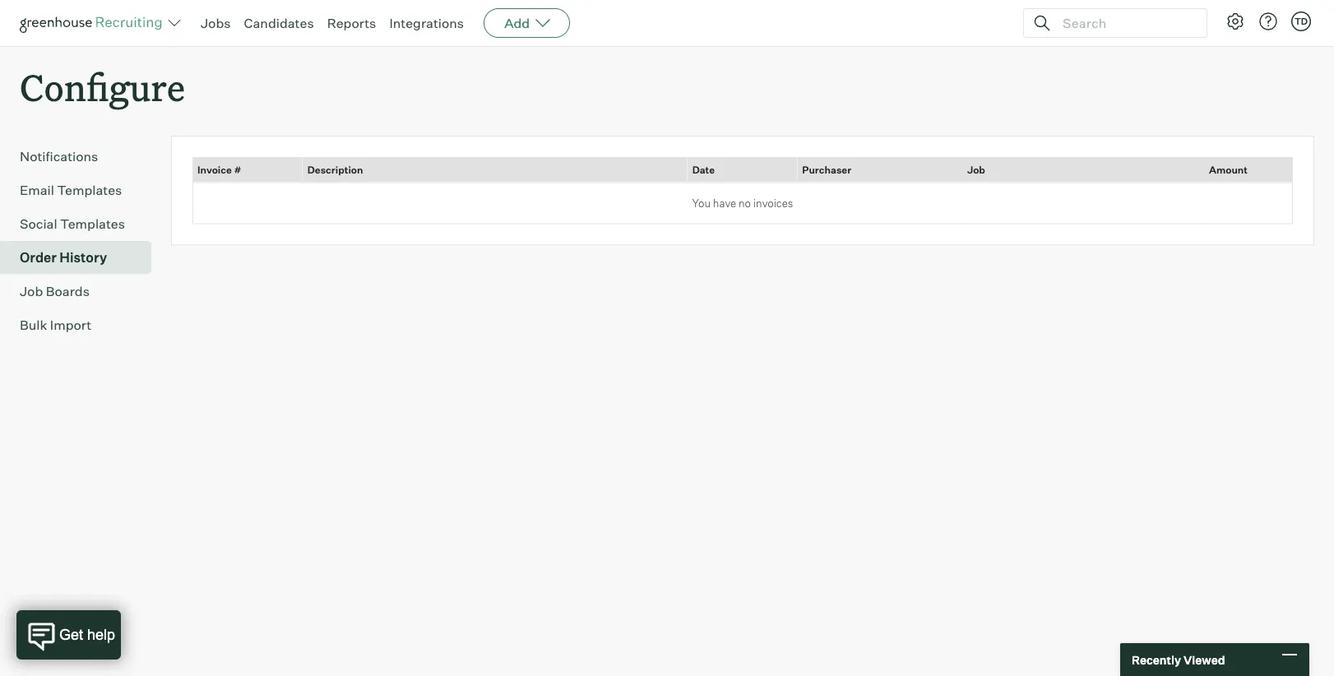 Task type: vqa. For each thing, say whether or not it's contained in the screenshot.
TD popup button
yes



Task type: locate. For each thing, give the bounding box(es) containing it.
1 horizontal spatial job
[[968, 164, 986, 176]]

history
[[60, 249, 107, 266]]

configure image
[[1226, 12, 1246, 31]]

candidates
[[244, 15, 314, 31]]

job for job
[[968, 164, 986, 176]]

job boards link
[[20, 282, 145, 301]]

1 vertical spatial job
[[20, 283, 43, 300]]

have
[[713, 197, 737, 210]]

0 vertical spatial templates
[[57, 182, 122, 198]]

job
[[968, 164, 986, 176], [20, 283, 43, 300]]

0 horizontal spatial job
[[20, 283, 43, 300]]

social templates link
[[20, 214, 145, 234]]

td button
[[1292, 12, 1312, 31]]

amount
[[1210, 164, 1248, 176]]

bulk
[[20, 317, 47, 333]]

invoice
[[197, 164, 232, 176]]

order history link
[[20, 248, 145, 268]]

0 vertical spatial job
[[968, 164, 986, 176]]

jobs
[[201, 15, 231, 31]]

greenhouse recruiting image
[[20, 13, 168, 33]]

description
[[307, 164, 363, 176]]

social
[[20, 216, 57, 232]]

notifications link
[[20, 147, 145, 166]]

job for job boards
[[20, 283, 43, 300]]

email templates link
[[20, 180, 145, 200]]

bulk import
[[20, 317, 92, 333]]

templates up social templates link
[[57, 182, 122, 198]]

no
[[739, 197, 751, 210]]

email
[[20, 182, 54, 198]]

1 vertical spatial templates
[[60, 216, 125, 232]]

bulk import link
[[20, 315, 145, 335]]

jobs link
[[201, 15, 231, 31]]

templates up the history
[[60, 216, 125, 232]]

invoices
[[754, 197, 794, 210]]

configure
[[20, 63, 185, 111]]

templates inside email templates link
[[57, 182, 122, 198]]

add button
[[484, 8, 570, 38]]

integrations
[[390, 15, 464, 31]]

social templates
[[20, 216, 125, 232]]

templates
[[57, 182, 122, 198], [60, 216, 125, 232]]

date
[[693, 164, 715, 176]]

templates inside social templates link
[[60, 216, 125, 232]]



Task type: describe. For each thing, give the bounding box(es) containing it.
add
[[505, 15, 530, 31]]

notifications
[[20, 148, 98, 165]]

email templates
[[20, 182, 122, 198]]

integrations link
[[390, 15, 464, 31]]

purchaser
[[803, 164, 852, 176]]

you
[[692, 197, 711, 210]]

candidates link
[[244, 15, 314, 31]]

import
[[50, 317, 92, 333]]

reports
[[327, 15, 376, 31]]

you have no invoices
[[692, 197, 794, 210]]

order
[[20, 249, 57, 266]]

recently
[[1132, 653, 1182, 667]]

reports link
[[327, 15, 376, 31]]

viewed
[[1184, 653, 1226, 667]]

recently viewed
[[1132, 653, 1226, 667]]

templates for email templates
[[57, 182, 122, 198]]

td button
[[1289, 8, 1315, 35]]

#
[[234, 164, 241, 176]]

templates for social templates
[[60, 216, 125, 232]]

invoice #
[[197, 164, 241, 176]]

td
[[1295, 16, 1308, 27]]

Search text field
[[1059, 11, 1192, 35]]

job boards
[[20, 283, 90, 300]]

boards
[[46, 283, 90, 300]]

order history
[[20, 249, 107, 266]]



